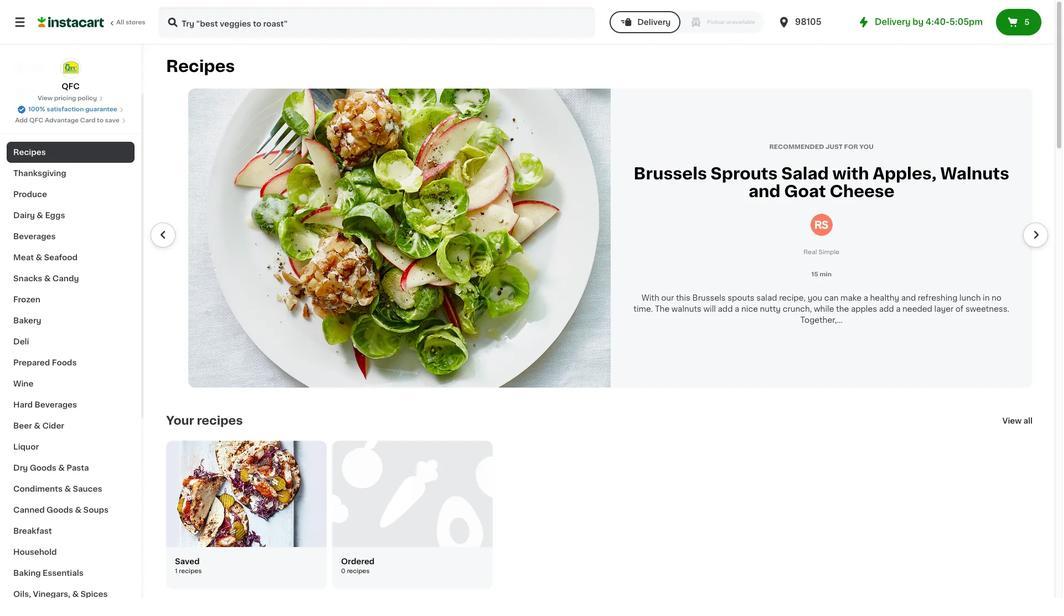 Task type: vqa. For each thing, say whether or not it's contained in the screenshot.
YOU
yes



Task type: locate. For each thing, give the bounding box(es) containing it.
1 vertical spatial saved
[[175, 558, 200, 565]]

a down spouts
[[735, 305, 740, 313]]

view down it
[[38, 95, 53, 101]]

essentials
[[43, 569, 83, 577]]

sweetness.
[[966, 305, 1010, 313]]

no
[[992, 294, 1002, 302]]

beverages down dairy & eggs
[[13, 233, 56, 240]]

4:40-
[[926, 18, 950, 26]]

salad
[[782, 165, 829, 182]]

0 vertical spatial saved
[[1018, 16, 1043, 23]]

card
[[80, 117, 95, 123]]

brussels
[[634, 165, 707, 182], [693, 294, 726, 302]]

wine link
[[7, 373, 135, 394]]

&
[[37, 212, 43, 219], [36, 254, 42, 261], [44, 275, 51, 282], [34, 422, 40, 430], [58, 464, 65, 472], [64, 485, 71, 493], [75, 506, 82, 514]]

thanksgiving
[[13, 169, 66, 177]]

hard
[[13, 401, 33, 409]]

0 horizontal spatial saved
[[175, 558, 200, 565]]

our
[[661, 294, 674, 302]]

snacks & candy
[[13, 275, 79, 282]]

brussels inside brussels sprouts salad with apples, walnuts and goat cheese
[[634, 165, 707, 182]]

qfc up the view pricing policy link
[[62, 83, 80, 90]]

your
[[166, 415, 194, 426]]

brussels inside with our this brussels spouts salad recipe, you can make a healthy and refreshing lunch in no time. the walnuts will add a nice nutty crunch, while the apples add a needed layer of sweetness. together,...
[[693, 294, 726, 302]]

view left all
[[1003, 417, 1022, 425]]

produce link
[[7, 184, 135, 205]]

advantage
[[45, 117, 79, 123]]

recipes for ordered
[[347, 568, 370, 574]]

1 horizontal spatial recipes
[[166, 58, 235, 74]]

baking
[[13, 569, 41, 577]]

& left "eggs"
[[37, 212, 43, 219]]

0
[[341, 568, 345, 574]]

beverages up cider
[[35, 401, 77, 409]]

recipes for saved
[[179, 568, 202, 574]]

deli link
[[7, 331, 135, 352]]

& for snacks
[[44, 275, 51, 282]]

view
[[38, 95, 53, 101], [1003, 417, 1022, 425]]

snacks & candy link
[[7, 268, 135, 289]]

and down sprouts
[[749, 183, 781, 199]]

walnuts
[[672, 305, 702, 313]]

layer
[[935, 305, 954, 313]]

delivery inside button
[[638, 18, 671, 26]]

1 horizontal spatial and
[[901, 294, 916, 302]]

0 horizontal spatial delivery
[[638, 18, 671, 26]]

view pricing policy
[[38, 95, 97, 101]]

None search field
[[158, 7, 595, 38]]

condiments & sauces
[[13, 485, 102, 493]]

qfc inside add qfc advantage card to save link
[[29, 117, 43, 123]]

1 vertical spatial goods
[[47, 506, 73, 514]]

instacart logo image
[[38, 16, 104, 29]]

prepared
[[13, 359, 50, 367]]

goods down "condiments & sauces"
[[47, 506, 73, 514]]

1 vertical spatial and
[[901, 294, 916, 302]]

& for meat
[[36, 254, 42, 261]]

sauces
[[73, 485, 102, 493]]

can
[[824, 294, 839, 302]]

recipes inside the ordered 0 recipes
[[347, 568, 370, 574]]

1 vertical spatial recipes
[[13, 148, 46, 156]]

guarantee
[[85, 106, 117, 112]]

dairy
[[13, 212, 35, 219]]

add
[[15, 117, 28, 123]]

healthy
[[870, 294, 900, 302]]

canned goods & soups
[[13, 506, 109, 514]]

with our this brussels spouts salad recipe, you can make a healthy and refreshing lunch in no time. the walnuts will add a nice nutty crunch, while the apples add a needed layer of sweetness. together,...
[[634, 294, 1010, 324]]

beverages
[[13, 233, 56, 240], [35, 401, 77, 409]]

0 horizontal spatial view
[[38, 95, 53, 101]]

save
[[105, 117, 120, 123]]

snacks
[[13, 275, 42, 282]]

wine
[[13, 380, 33, 388]]

nutty
[[760, 305, 781, 313]]

0 vertical spatial goods
[[30, 464, 56, 472]]

1
[[175, 568, 178, 574]]

& for beer
[[34, 422, 40, 430]]

your recipes
[[166, 415, 243, 426]]

meat & seafood link
[[7, 247, 135, 268]]

recipes link
[[7, 142, 135, 163]]

0 horizontal spatial a
[[735, 305, 740, 313]]

pricing
[[54, 95, 76, 101]]

qfc
[[62, 83, 80, 90], [29, 117, 43, 123]]

qfc down the lists
[[29, 117, 43, 123]]

0 vertical spatial qfc
[[62, 83, 80, 90]]

bakery link
[[7, 310, 135, 331]]

lunch
[[960, 294, 981, 302]]

a up apples
[[864, 294, 868, 302]]

household
[[13, 548, 57, 556]]

& left candy
[[44, 275, 51, 282]]

saved
[[1018, 16, 1043, 23], [175, 558, 200, 565]]

by
[[913, 18, 924, 26]]

all
[[116, 19, 124, 25]]

15 min
[[812, 271, 832, 278]]

1 horizontal spatial add
[[879, 305, 894, 313]]

and up needed at the right bottom of page
[[901, 294, 916, 302]]

qfc link
[[60, 58, 81, 92]]

1 horizontal spatial qfc
[[62, 83, 80, 90]]

a down healthy
[[896, 305, 901, 313]]

liquor
[[13, 443, 39, 451]]

1 vertical spatial brussels
[[693, 294, 726, 302]]

recipes inside saved 1 recipes
[[179, 568, 202, 574]]

0 horizontal spatial qfc
[[29, 117, 43, 123]]

saved inside button
[[1018, 16, 1043, 23]]

recommended just for you
[[769, 144, 874, 150]]

recipes right the 1
[[179, 568, 202, 574]]

add right the will
[[718, 305, 733, 313]]

goods up condiments
[[30, 464, 56, 472]]

2 horizontal spatial a
[[896, 305, 901, 313]]

0 horizontal spatial add
[[718, 305, 733, 313]]

0 vertical spatial and
[[749, 183, 781, 199]]

1 horizontal spatial view
[[1003, 417, 1022, 425]]

& left sauces
[[64, 485, 71, 493]]

beer & cider link
[[7, 415, 135, 436]]

100% satisfaction guarantee
[[28, 106, 117, 112]]

brussels sprouts salad with apples, walnuts and goat cheese
[[634, 165, 1010, 199]]

1 vertical spatial beverages
[[35, 401, 77, 409]]

baking essentials link
[[7, 563, 135, 584]]

1 vertical spatial view
[[1003, 417, 1022, 425]]

you
[[808, 294, 822, 302]]

0 vertical spatial view
[[38, 95, 53, 101]]

& right beer
[[34, 422, 40, 430]]

0 vertical spatial brussels
[[634, 165, 707, 182]]

add qfc advantage card to save link
[[15, 116, 126, 125]]

Search field
[[159, 8, 594, 37]]

delivery
[[875, 18, 911, 26], [638, 18, 671, 26]]

recipes down ordered
[[347, 568, 370, 574]]

all stores link
[[38, 7, 146, 38]]

apples,
[[873, 165, 937, 182]]

view all
[[1003, 417, 1033, 425]]

0 horizontal spatial and
[[749, 183, 781, 199]]

hot chicken tacos with white sauce slaw image
[[166, 441, 327, 547]]

saved inside saved 1 recipes
[[175, 558, 200, 565]]

satisfaction
[[47, 106, 84, 112]]

1 horizontal spatial delivery
[[875, 18, 911, 26]]

recipes
[[166, 58, 235, 74], [13, 148, 46, 156]]

produce
[[13, 191, 47, 198]]

qfc logo image
[[60, 58, 81, 79]]

and inside with our this brussels spouts salad recipe, you can make a healthy and refreshing lunch in no time. the walnuts will add a nice nutty crunch, while the apples add a needed layer of sweetness. together,...
[[901, 294, 916, 302]]

saved for saved 1 recipes
[[175, 558, 200, 565]]

1 horizontal spatial saved
[[1018, 16, 1043, 23]]

in
[[983, 294, 990, 302]]

delivery for delivery
[[638, 18, 671, 26]]

condiments
[[13, 485, 63, 493]]

1 vertical spatial qfc
[[29, 117, 43, 123]]

real
[[804, 249, 817, 255]]

make
[[841, 294, 862, 302]]

1 horizontal spatial a
[[864, 294, 868, 302]]

2 add from the left
[[879, 305, 894, 313]]

& right 'meat'
[[36, 254, 42, 261]]

prepared foods link
[[7, 352, 135, 373]]

add down healthy
[[879, 305, 894, 313]]



Task type: describe. For each thing, give the bounding box(es) containing it.
98105
[[795, 18, 822, 26]]

goods for dry
[[30, 464, 56, 472]]

soups
[[83, 506, 109, 514]]

15
[[812, 271, 818, 278]]

shop link
[[7, 58, 135, 80]]

ordered
[[341, 558, 375, 565]]

all
[[1024, 417, 1033, 425]]

lists link
[[7, 102, 135, 124]]

it
[[49, 87, 54, 95]]

real simple
[[804, 249, 840, 255]]

cider
[[42, 422, 64, 430]]

foods
[[52, 359, 77, 367]]

canned
[[13, 506, 45, 514]]

item carousel region
[[151, 89, 1048, 388]]

recommended
[[769, 144, 824, 150]]

delivery by 4:40-5:05pm link
[[857, 16, 983, 29]]

view for view pricing policy
[[38, 95, 53, 101]]

recipe,
[[779, 294, 806, 302]]

condiments & sauces link
[[7, 478, 135, 500]]

dry
[[13, 464, 28, 472]]

to
[[97, 117, 103, 123]]

will
[[704, 305, 716, 313]]

with
[[833, 165, 869, 182]]

deli
[[13, 338, 29, 346]]

frozen link
[[7, 289, 135, 310]]

ordered 0 recipes
[[341, 558, 375, 574]]

beverages link
[[7, 226, 135, 247]]

beer
[[13, 422, 32, 430]]

hard beverages
[[13, 401, 77, 409]]

canned goods & soups link
[[7, 500, 135, 521]]

recipes right your
[[197, 415, 243, 426]]

of
[[956, 305, 964, 313]]

goat
[[784, 183, 826, 199]]

view all link
[[1003, 415, 1033, 426]]

this
[[676, 294, 691, 302]]

dry goods & pasta link
[[7, 457, 135, 478]]

while
[[814, 305, 834, 313]]

and inside brussels sprouts salad with apples, walnuts and goat cheese
[[749, 183, 781, 199]]

0 horizontal spatial recipes
[[13, 148, 46, 156]]

add qfc advantage card to save
[[15, 117, 120, 123]]

meat & seafood
[[13, 254, 78, 261]]

shop
[[31, 65, 52, 73]]

goods for canned
[[47, 506, 73, 514]]

min
[[820, 271, 832, 278]]

0 vertical spatial beverages
[[13, 233, 56, 240]]

time.
[[634, 305, 653, 313]]

service type group
[[610, 11, 764, 33]]

baking essentials
[[13, 569, 83, 577]]

frozen
[[13, 296, 40, 303]]

qfc inside qfc link
[[62, 83, 80, 90]]

pasta
[[67, 464, 89, 472]]

candy
[[52, 275, 79, 282]]

you
[[860, 144, 874, 150]]

5
[[1025, 18, 1030, 26]]

buy it again
[[31, 87, 78, 95]]

the
[[655, 305, 670, 313]]

saved 1 recipes
[[175, 558, 202, 574]]

liquor link
[[7, 436, 135, 457]]

bakery
[[13, 317, 41, 325]]

crunch,
[[783, 305, 812, 313]]

1 add from the left
[[718, 305, 733, 313]]

& for condiments
[[64, 485, 71, 493]]

nice
[[741, 305, 758, 313]]

household link
[[7, 542, 135, 563]]

view for view all
[[1003, 417, 1022, 425]]

delivery for delivery by 4:40-5:05pm
[[875, 18, 911, 26]]

buy
[[31, 87, 47, 95]]

& left soups at the left
[[75, 506, 82, 514]]

0 vertical spatial recipes
[[166, 58, 235, 74]]

saved for saved
[[1018, 16, 1043, 23]]

cheese
[[830, 183, 895, 199]]

walnuts
[[940, 165, 1010, 182]]

& for dairy
[[37, 212, 43, 219]]

delivery by 4:40-5:05pm
[[875, 18, 983, 26]]

needed
[[903, 305, 933, 313]]

& left pasta
[[58, 464, 65, 472]]

spouts
[[728, 294, 755, 302]]

hard beverages link
[[7, 394, 135, 415]]

buy it again link
[[7, 80, 135, 102]]

policy
[[78, 95, 97, 101]]

prepared foods
[[13, 359, 77, 367]]

5 button
[[996, 9, 1042, 35]]

simple
[[819, 249, 840, 255]]

dairy & eggs link
[[7, 205, 135, 226]]

view pricing policy link
[[38, 94, 104, 103]]

breakfast
[[13, 527, 52, 535]]

real simple image
[[811, 214, 833, 236]]

again
[[56, 87, 78, 95]]



